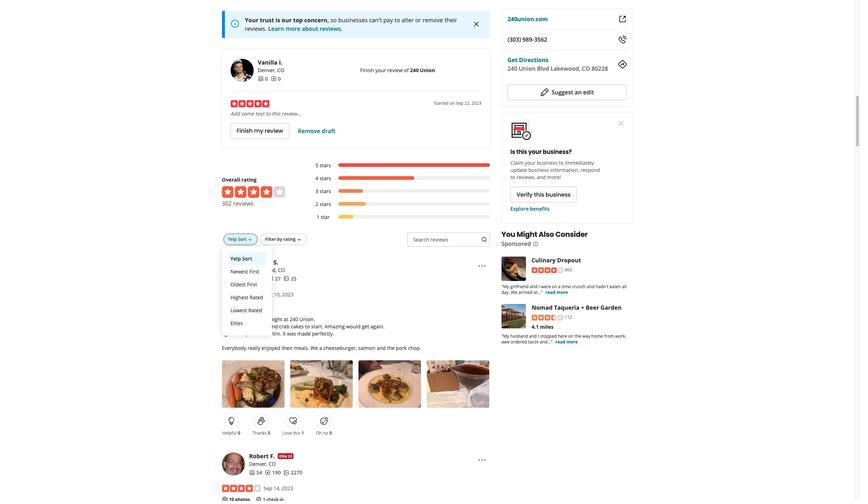 Task type: vqa. For each thing, say whether or not it's contained in the screenshot.
disposal
no



Task type: locate. For each thing, give the bounding box(es) containing it.
friends element
[[258, 75, 268, 83], [249, 275, 265, 283], [249, 470, 262, 477]]

665
[[565, 267, 572, 273]]

co inside jennifer s. broomfield, co
[[278, 267, 285, 274]]

verify this business
[[517, 191, 571, 199]]

yelp sort for yelp sort button
[[231, 255, 252, 262]]

1 horizontal spatial sep
[[456, 100, 463, 106]]

reviews. inside so businesses can't pay to alter or remove their reviews.
[[245, 25, 267, 33]]

1 vertical spatial 1
[[302, 430, 304, 437]]

0 horizontal spatial 1
[[302, 430, 304, 437]]

a for and
[[559, 284, 561, 290]]

concern,
[[304, 16, 329, 24]]

1 vertical spatial denver,
[[249, 461, 267, 468]]

1 photos element from the top
[[284, 275, 297, 283]]

first
[[249, 268, 259, 275], [247, 281, 257, 288]]

got down had
[[231, 323, 238, 330]]

240 inside we had a wonderful night at 240 union. we got the mussels and crab cakes to start. amazing would get again. i got an espresso martini. it was made perfectly.
[[290, 316, 298, 323]]

1 vertical spatial read more link
[[556, 339, 578, 345]]

4 for 4 photos
[[229, 303, 232, 309]]

240union.com link
[[508, 15, 548, 23]]

0 horizontal spatial 4
[[229, 303, 232, 309]]

1 vertical spatial 16 photos v2 image
[[284, 470, 289, 476]]

2023 right 14,
[[282, 485, 293, 492]]

filter reviews by 4 stars rating element
[[308, 175, 490, 182]]

2 vertical spatial on
[[569, 333, 574, 339]]

1 vertical spatial more
[[557, 290, 568, 296]]

1 vertical spatial 4 star rating image
[[532, 268, 563, 273]]

yelp
[[228, 236, 237, 242], [231, 255, 241, 262]]

0 vertical spatial friends element
[[258, 75, 268, 83]]

on right here
[[569, 333, 574, 339]]

2 horizontal spatial 240
[[508, 65, 518, 73]]

2 vertical spatial 4 star rating image
[[222, 485, 261, 493]]

16 check in v2 image
[[256, 497, 262, 502]]

1 vertical spatial photos element
[[284, 470, 302, 477]]

an
[[575, 88, 582, 96], [233, 331, 239, 337]]

1 vertical spatial rated
[[248, 307, 262, 314]]

this for is this your business? claim your business to immediately update business information, respond to reviews, and more!
[[517, 148, 527, 156]]

more down top
[[286, 25, 300, 33]]

overall
[[222, 176, 240, 183]]

stars right 5
[[320, 162, 331, 169]]

1 vertical spatial finish
[[237, 127, 253, 135]]

3 (0 reactions) element from the left
[[329, 430, 332, 437]]

explore benefits link
[[511, 206, 550, 212]]

0 vertical spatial denver,
[[258, 67, 276, 74]]

finish for finish my review
[[237, 127, 253, 135]]

benefits
[[530, 206, 550, 212]]

80228
[[592, 65, 608, 73]]

a
[[559, 284, 561, 290], [241, 316, 244, 323], [319, 345, 322, 352]]

16 chevron down v2 image
[[247, 237, 253, 243], [296, 237, 302, 243]]

1 right the love
[[302, 430, 304, 437]]

photos element containing 25
[[284, 275, 297, 283]]

16 photos v2 image left 2270
[[284, 470, 289, 476]]

sort up yelp sort button
[[238, 236, 247, 242]]

1 vertical spatial sort
[[242, 255, 252, 262]]

0 vertical spatial a
[[559, 284, 561, 290]]

1 16 photos v2 image from the top
[[284, 276, 289, 282]]

0 vertical spatial rated
[[250, 294, 263, 301]]

reviews right 302
[[233, 200, 254, 208]]

yelp sort inside popup button
[[228, 236, 247, 242]]

"my left girlfriend
[[502, 284, 509, 290]]

mussels
[[249, 323, 268, 330]]

work,
[[615, 333, 626, 339]]

4 down 5
[[315, 175, 318, 182]]

24 pencil v2 image
[[540, 88, 549, 97]]

1 horizontal spatial 240
[[410, 67, 419, 74]]

and down 4.1
[[529, 333, 537, 339]]

first down newest first button
[[247, 281, 257, 288]]

on
[[450, 100, 455, 106], [552, 284, 557, 290], [569, 333, 574, 339]]

remove draft button
[[298, 127, 336, 135]]

reviews. down 'so'
[[320, 25, 343, 33]]

co down i.
[[277, 67, 284, 74]]

and right salmon
[[377, 345, 386, 352]]

more up taqueria
[[557, 290, 568, 296]]

5 star rating image for aug
[[222, 291, 261, 298]]

0 horizontal spatial the
[[240, 323, 247, 330]]

and up martini.
[[269, 323, 278, 330]]

got
[[231, 323, 238, 330], [225, 331, 232, 337]]

denver, inside vanilla i. denver, co
[[258, 67, 276, 74]]

2 vertical spatial business
[[546, 191, 571, 199]]

1 vertical spatial reviews element
[[268, 275, 281, 283]]

i inside the "my girlfriend and i were on a time crunch and hadn't eaten all day. we arrived at…"
[[539, 284, 540, 290]]

yelp inside popup button
[[228, 236, 237, 242]]

explore
[[511, 206, 529, 212]]

to up information,
[[559, 160, 564, 166]]

0 vertical spatial yelp sort
[[228, 236, 247, 242]]

1 (0 reactions) element from the left
[[238, 430, 240, 437]]

yelp inside button
[[231, 255, 241, 262]]

read more link for taqueria
[[556, 339, 578, 345]]

an left edit
[[575, 88, 582, 96]]

4 star rating image down overall rating
[[222, 186, 285, 198]]

s.
[[274, 259, 278, 266]]

16 chevron down v2 image inside yelp sort popup button
[[247, 237, 253, 243]]

were
[[541, 284, 551, 290]]

and inside "my husband and i stopped here on the way home from work, awe ordered tacos and…"
[[529, 333, 537, 339]]

ordered
[[511, 339, 527, 345]]

wonderful
[[245, 316, 269, 323]]

1 vertical spatial read
[[556, 339, 566, 345]]

2023 right 10,
[[282, 291, 294, 298]]

4 right 16 camera v2 image
[[229, 303, 232, 309]]

and inside is this your business? claim your business to immediately update business information, respond to reviews, and more!
[[537, 174, 546, 181]]

1 vertical spatial rating
[[283, 236, 296, 242]]

"my
[[502, 284, 509, 290], [502, 333, 509, 339]]

rating right by
[[283, 236, 296, 242]]

0 vertical spatial rating
[[241, 176, 257, 183]]

1 vertical spatial 4
[[229, 303, 232, 309]]

to down union.
[[305, 323, 310, 330]]

crunch
[[572, 284, 586, 290]]

co inside vanilla i. denver, co
[[277, 67, 284, 74]]

photos element right 27
[[284, 275, 297, 283]]

your left of on the left top of the page
[[375, 67, 386, 74]]

0 horizontal spatial their
[[282, 345, 293, 352]]

3.5 star rating image
[[532, 315, 563, 321]]

0 horizontal spatial finish
[[237, 127, 253, 135]]

1 16 chevron down v2 image from the left
[[247, 237, 253, 243]]

16 photos v2 image left '25'
[[284, 276, 289, 282]]

2 "my from the top
[[502, 333, 509, 339]]

4 star rating image
[[222, 186, 285, 198], [532, 268, 563, 273], [222, 485, 261, 493]]

1 horizontal spatial their
[[445, 16, 457, 24]]

read more link up taqueria
[[546, 290, 568, 296]]

denver, for vanilla
[[258, 67, 276, 74]]

0 vertical spatial first
[[249, 268, 259, 275]]

a for enjoyed
[[319, 345, 322, 352]]

a left time
[[559, 284, 561, 290]]

yelp sort button
[[223, 234, 258, 245]]

reviews element for jennifer
[[268, 275, 281, 283]]

a right had
[[241, 316, 244, 323]]

we left had
[[222, 316, 229, 323]]

1 vertical spatial sep
[[264, 485, 272, 492]]

0 horizontal spatial on
[[450, 100, 455, 106]]

4 stars
[[315, 175, 331, 182]]

1 vertical spatial the
[[575, 333, 581, 339]]

first for oldest first
[[247, 281, 257, 288]]

this inside is this your business? claim your business to immediately update business information, respond to reviews, and more!
[[517, 148, 527, 156]]

photos element
[[284, 275, 297, 283], [284, 470, 302, 477]]

photos element right 190
[[284, 470, 302, 477]]

rated left aug
[[250, 294, 263, 301]]

0 vertical spatial read more
[[546, 290, 568, 296]]

1 vertical spatial a
[[241, 316, 244, 323]]

0 right 16 friends v2 image
[[265, 75, 268, 82]]

read for taqueria
[[556, 339, 566, 345]]

reviews element down elite 23 denver, co
[[265, 470, 281, 477]]

more for culinary
[[557, 290, 568, 296]]

(0 reactions) element for helpful 0
[[238, 430, 240, 437]]

more inside info alert
[[286, 25, 300, 33]]

i up the everybody
[[222, 331, 223, 337]]

0 horizontal spatial an
[[233, 331, 239, 337]]

yelp sort inside button
[[231, 255, 252, 262]]

reviews
[[233, 200, 254, 208], [430, 236, 448, 243]]

16 chevron down v2 image right filter by rating
[[296, 237, 302, 243]]

0 horizontal spatial 16 chevron down v2 image
[[247, 237, 253, 243]]

1 vertical spatial their
[[282, 345, 293, 352]]

filter reviews by 1 star rating element
[[308, 214, 490, 221]]

yelp for yelp sort popup button
[[228, 236, 237, 242]]

16 chevron down v2 image up yelp sort button
[[247, 237, 253, 243]]

reviews element containing 190
[[265, 470, 281, 477]]

get directions link
[[508, 56, 549, 64]]

lowest rated button
[[228, 304, 266, 317]]

1 horizontal spatial 1
[[317, 214, 320, 221]]

update
[[511, 167, 527, 174]]

0 vertical spatial more
[[286, 25, 300, 33]]

1 horizontal spatial the
[[387, 345, 395, 352]]

0 vertical spatial business
[[537, 160, 558, 166]]

this for verify this business
[[534, 191, 544, 199]]

2 16 photos v2 image from the top
[[284, 470, 289, 476]]

had
[[231, 316, 240, 323]]

reviews element right 180 on the left bottom of page
[[268, 275, 281, 283]]

robert f. link
[[249, 453, 275, 461]]

1 "my from the top
[[502, 284, 509, 290]]

elites button
[[228, 317, 266, 330]]

rated for lowest rated
[[248, 307, 262, 314]]

rating inside popup button
[[283, 236, 296, 242]]

16 info v2 image
[[533, 241, 538, 247]]

no
[[323, 430, 328, 437]]

"my inside the "my girlfriend and i were on a time crunch and hadn't eaten all day. we arrived at…"
[[502, 284, 509, 290]]

2 stars from the top
[[320, 175, 331, 182]]

240 right of on the left top of the page
[[410, 67, 419, 74]]

0 vertical spatial sort
[[238, 236, 247, 242]]

(0 reactions) element right thanks
[[268, 430, 270, 437]]

friends element containing 0
[[258, 75, 268, 83]]

immediately
[[565, 160, 594, 166]]

2 vertical spatial a
[[319, 345, 322, 352]]

4 for 4 stars
[[315, 175, 318, 182]]

reviews element for vanilla
[[271, 75, 281, 83]]

1 horizontal spatial finish
[[360, 67, 374, 74]]

2 photos element from the top
[[284, 470, 302, 477]]

yelp sort up newest
[[231, 255, 252, 262]]

2 vertical spatial the
[[387, 345, 395, 352]]

read more up taqueria
[[546, 290, 568, 296]]

again.
[[371, 323, 385, 330]]

4 stars from the top
[[320, 201, 331, 208]]

1 vertical spatial friends element
[[249, 275, 265, 283]]

1 vertical spatial an
[[233, 331, 239, 337]]

read more link left the way
[[556, 339, 578, 345]]

0 vertical spatial finish
[[360, 67, 374, 74]]

on inside "my husband and i stopped here on the way home from work, awe ordered tacos and…"
[[569, 333, 574, 339]]

0 horizontal spatial review
[[265, 127, 283, 135]]

16 chevron down v2 image inside filter by rating popup button
[[296, 237, 302, 243]]

businesses
[[338, 16, 368, 24]]

stars right 3
[[320, 188, 331, 195]]

filter
[[265, 236, 276, 242]]

5 star rating image for started
[[231, 100, 269, 107]]

co down f.
[[269, 461, 276, 468]]

also
[[539, 230, 554, 240]]

  text field
[[407, 232, 490, 247]]

rated up the wonderful
[[248, 307, 262, 314]]

1 horizontal spatial 4
[[315, 175, 318, 182]]

this right is
[[517, 148, 527, 156]]

nomad
[[532, 304, 553, 312]]

5 star rating image
[[231, 100, 269, 107], [222, 291, 261, 298]]

co inside elite 23 denver, co
[[269, 461, 276, 468]]

0 vertical spatial 16 review v2 image
[[271, 76, 276, 82]]

review left of on the left top of the page
[[387, 67, 403, 74]]

reviews element
[[271, 75, 281, 83], [268, 275, 281, 283], [265, 470, 281, 477]]

"my inside "my husband and i stopped here on the way home from work, awe ordered tacos and…"
[[502, 333, 509, 339]]

denver, down vanilla
[[258, 67, 276, 74]]

business
[[537, 160, 558, 166], [529, 167, 549, 174], [546, 191, 571, 199]]

0 vertical spatial read more link
[[546, 290, 568, 296]]

i inside "my husband and i stopped here on the way home from work, awe ordered tacos and…"
[[538, 333, 539, 339]]

1 reviews. from the left
[[245, 25, 267, 33]]

0 horizontal spatial (0 reactions) element
[[238, 430, 240, 437]]

1 horizontal spatial union
[[519, 65, 536, 73]]

4 photos
[[229, 303, 248, 309]]

we right meals.
[[311, 345, 318, 352]]

meals.
[[294, 345, 309, 352]]

16 review v2 image left 190
[[265, 470, 271, 476]]

to
[[395, 16, 400, 24], [266, 110, 271, 117], [559, 160, 564, 166], [511, 174, 515, 181], [305, 323, 310, 330]]

union down get directions link
[[519, 65, 536, 73]]

2 reviews. from the left
[[320, 25, 343, 33]]

1 left star
[[317, 214, 320, 221]]

elite
[[279, 454, 287, 459]]

0 vertical spatial photos element
[[284, 275, 297, 283]]

1 vertical spatial first
[[247, 281, 257, 288]]

claim
[[511, 160, 524, 166]]

got down elites
[[225, 331, 232, 337]]

friends element down robert
[[249, 470, 262, 477]]

reviews element containing 27
[[268, 275, 281, 283]]

highest
[[231, 294, 248, 301]]

23
[[288, 454, 292, 459]]

we
[[511, 290, 518, 296], [222, 316, 229, 323], [222, 323, 229, 330], [311, 345, 318, 352]]

4 star rating image for sep 14, 2023
[[222, 485, 261, 493]]

16 review v2 image
[[268, 276, 274, 282]]

lakewood,
[[551, 65, 581, 73]]

their left meals.
[[282, 345, 293, 352]]

5 star rating image up "some"
[[231, 100, 269, 107]]

240 down get
[[508, 65, 518, 73]]

star
[[321, 214, 330, 221]]

friends element down vanilla i. denver, co
[[258, 75, 268, 83]]

1 vertical spatial reviews
[[430, 236, 448, 243]]

i left and…"
[[538, 333, 539, 339]]

0 vertical spatial the
[[240, 323, 247, 330]]

rating right overall
[[241, 176, 257, 183]]

16 review v2 image
[[271, 76, 276, 82], [265, 470, 271, 476]]

0 vertical spatial sep
[[456, 100, 463, 106]]

rated
[[250, 294, 263, 301], [248, 307, 262, 314]]

2 (0 reactions) element from the left
[[268, 430, 270, 437]]

2 horizontal spatial a
[[559, 284, 561, 290]]

0 vertical spatial yelp
[[228, 236, 237, 242]]

union inside get directions 240 union blvd lakewood, co 80228
[[519, 65, 536, 73]]

rated inside button
[[250, 294, 263, 301]]

stars for 2 stars
[[320, 201, 331, 208]]

co up 27
[[278, 267, 285, 274]]

made
[[297, 331, 311, 337]]

16 friends v2 image
[[249, 470, 255, 476]]

1 vertical spatial yelp sort
[[231, 255, 252, 262]]

14,
[[274, 485, 281, 492]]

add some text to this review…
[[231, 110, 301, 117]]

the inside we had a wonderful night at 240 union. we got the mussels and crab cakes to start. amazing would get again. i got an espresso martini. it was made perfectly.
[[240, 323, 247, 330]]

0 vertical spatial review
[[387, 67, 403, 74]]

photos element for robert f.
[[284, 470, 302, 477]]

top
[[293, 16, 303, 24]]

garden
[[601, 304, 622, 312]]

photos element containing 2270
[[284, 470, 302, 477]]

culinary dropout image
[[502, 257, 526, 281]]

on inside the "my girlfriend and i were on a time crunch and hadn't eaten all day. we arrived at…"
[[552, 284, 557, 290]]

friends element containing 180
[[249, 275, 265, 283]]

your right claim
[[525, 160, 536, 166]]

your right is
[[529, 148, 542, 156]]

2 horizontal spatial on
[[569, 333, 574, 339]]

filter reviews by 5 stars rating element
[[308, 162, 490, 169]]

stars for 3 stars
[[320, 188, 331, 195]]

16 chevron down v2 image for filter by rating
[[296, 237, 302, 243]]

2 vertical spatial reviews element
[[265, 470, 281, 477]]

1 stars from the top
[[320, 162, 331, 169]]

0 horizontal spatial close image
[[472, 20, 481, 28]]

1 horizontal spatial close image
[[617, 119, 625, 128]]

1 vertical spatial review
[[265, 127, 283, 135]]

eaten
[[610, 284, 621, 290]]

1 vertical spatial yelp
[[231, 255, 241, 262]]

0 horizontal spatial a
[[241, 316, 244, 323]]

1 vertical spatial 16 review v2 image
[[265, 470, 271, 476]]

0 vertical spatial "my
[[502, 284, 509, 290]]

(0 reactions) element right 'helpful'
[[238, 430, 240, 437]]

5
[[315, 162, 318, 169]]

filter reviews by 2 stars rating element
[[308, 201, 490, 208]]

24 directions v2 image
[[618, 60, 627, 69]]

review right the 'my'
[[265, 127, 283, 135]]

rated inside button
[[248, 307, 262, 314]]

5 stars
[[315, 162, 331, 169]]

1 vertical spatial 5 star rating image
[[222, 291, 261, 298]]

search
[[413, 236, 429, 243]]

business up 'reviews,' at the right
[[529, 167, 549, 174]]

this left (1 reaction) 'element'
[[293, 430, 300, 437]]

1 horizontal spatial an
[[575, 88, 582, 96]]

1 horizontal spatial reviews.
[[320, 25, 343, 33]]

2023 for robert f.
[[282, 485, 293, 492]]

culinary dropout link
[[532, 257, 581, 264]]

sort inside yelp sort button
[[242, 255, 252, 262]]

5 star rating image down oldest first
[[222, 291, 261, 298]]

more left the way
[[567, 339, 578, 345]]

on right were
[[552, 284, 557, 290]]

yelp up newest
[[231, 255, 241, 262]]

love
[[283, 430, 292, 437]]

reviews,
[[517, 174, 536, 181]]

(0 reactions) element right no
[[329, 430, 332, 437]]

(0 reactions) element
[[238, 430, 240, 437], [268, 430, 270, 437], [329, 430, 332, 437]]

so businesses can't pay to alter or remove their reviews.
[[245, 16, 457, 33]]

1 horizontal spatial (0 reactions) element
[[268, 430, 270, 437]]

0 vertical spatial 1
[[317, 214, 320, 221]]

reviews.
[[245, 25, 267, 33], [320, 25, 343, 33]]

yelp for yelp sort button
[[231, 255, 241, 262]]

started
[[434, 100, 449, 106]]

i left were
[[539, 284, 540, 290]]

a down perfectly.
[[319, 345, 322, 352]]

4 star rating image down 16 friends v2 icon
[[222, 485, 261, 493]]

1 inside "element"
[[317, 214, 320, 221]]

yelp up yelp sort button
[[228, 236, 237, 242]]

cakes
[[291, 323, 304, 330]]

0 vertical spatial reviews
[[233, 200, 254, 208]]

union right of on the left top of the page
[[420, 67, 435, 74]]

0 horizontal spatial 240
[[290, 316, 298, 323]]

an down elites
[[233, 331, 239, 337]]

(1 reaction) element
[[302, 430, 304, 437]]

240 right the at in the bottom left of the page
[[290, 316, 298, 323]]

3 stars from the top
[[320, 188, 331, 195]]

112
[[565, 314, 572, 321]]

their inside so businesses can't pay to alter or remove their reviews.
[[445, 16, 457, 24]]

read right and…"
[[556, 339, 566, 345]]

"my left husband at the right bottom of the page
[[502, 333, 509, 339]]

to right text
[[266, 110, 271, 117]]

more for nomad
[[567, 339, 578, 345]]

2 vertical spatial friends element
[[249, 470, 262, 477]]

0 vertical spatial reviews element
[[271, 75, 281, 83]]

close image
[[472, 20, 481, 28], [617, 119, 625, 128]]

photos element for jennifer s.
[[284, 275, 297, 283]]

"my for nomad
[[502, 333, 509, 339]]

denver, inside elite 23 denver, co
[[249, 461, 267, 468]]

the up espresso
[[240, 323, 247, 330]]

co for i.
[[277, 67, 284, 74]]

0 horizontal spatial reviews
[[233, 200, 254, 208]]

this up benefits at the top of page
[[534, 191, 544, 199]]

16 photos v2 image
[[284, 276, 289, 282], [284, 470, 289, 476]]

2023 right 22,
[[472, 100, 482, 106]]

0 right 'helpful'
[[238, 430, 240, 437]]

read
[[546, 290, 556, 296], [556, 339, 566, 345]]

friends element down broomfield, at bottom left
[[249, 275, 265, 283]]

read more link for dropout
[[546, 290, 568, 296]]

and left more!
[[537, 174, 546, 181]]

sep left 14,
[[264, 485, 272, 492]]

sort inside yelp sort popup button
[[238, 236, 247, 242]]

helpful
[[222, 430, 237, 437]]

reviews. down your
[[245, 25, 267, 33]]

stars right 2
[[320, 201, 331, 208]]

a inside the "my girlfriend and i were on a time crunch and hadn't eaten all day. we arrived at…"
[[559, 284, 561, 290]]

1 vertical spatial close image
[[617, 119, 625, 128]]

0 vertical spatial read
[[546, 290, 556, 296]]

yelp sort up yelp sort button
[[228, 236, 247, 242]]

1 vertical spatial read more
[[556, 339, 578, 345]]

reviews element containing 0
[[271, 75, 281, 83]]

2 16 chevron down v2 image from the left
[[296, 237, 302, 243]]

an inside we had a wonderful night at 240 union. we got the mussels and crab cakes to start. amazing would get again. i got an espresso martini. it was made perfectly.
[[233, 331, 239, 337]]

review…
[[282, 110, 301, 117]]

2 horizontal spatial (0 reactions) element
[[329, 430, 332, 437]]

the left the way
[[575, 333, 581, 339]]

newest first button
[[228, 265, 266, 278]]

0 horizontal spatial reviews.
[[245, 25, 267, 33]]



Task type: describe. For each thing, give the bounding box(es) containing it.
filter reviews by 3 stars rating element
[[308, 188, 490, 195]]

aug 10, 2023
[[264, 291, 294, 298]]

24 phone v2 image
[[618, 35, 627, 44]]

suggest
[[552, 88, 573, 96]]

you might also consider
[[502, 230, 588, 240]]

240 inside get directions 240 union blvd lakewood, co 80228
[[508, 65, 518, 73]]

3
[[315, 188, 318, 195]]

you
[[502, 230, 515, 240]]

we left elites
[[222, 323, 229, 330]]

elite 23 denver, co
[[249, 454, 292, 468]]

0 vertical spatial got
[[231, 323, 238, 330]]

24 info v2 image
[[231, 19, 239, 28]]

culinary
[[532, 257, 556, 264]]

54
[[256, 470, 262, 476]]

perfectly.
[[312, 331, 334, 337]]

24 external link v2 image
[[618, 15, 627, 23]]

text
[[255, 110, 264, 117]]

and inside we had a wonderful night at 240 union. we got the mussels and crab cakes to start. amazing would get again. i got an espresso martini. it was made perfectly.
[[269, 323, 278, 330]]

2 stars
[[315, 201, 331, 208]]

some
[[241, 110, 254, 117]]

really
[[248, 345, 260, 352]]

190
[[272, 470, 281, 476]]

thanks
[[252, 430, 267, 437]]

16 chevron down v2 image for yelp sort
[[247, 237, 253, 243]]

and left were
[[530, 284, 538, 290]]

oldest
[[231, 281, 246, 288]]

of
[[404, 67, 409, 74]]

denver, for elite
[[249, 461, 267, 468]]

2023 for jennifer s.
[[282, 291, 294, 298]]

co for 23
[[269, 461, 276, 468]]

jennifer
[[249, 259, 272, 266]]

our
[[282, 16, 292, 24]]

4 star rating image for 665
[[532, 268, 563, 273]]

or
[[415, 16, 421, 24]]

1 vertical spatial your
[[529, 148, 542, 156]]

(0 reactions) element for thanks 0
[[268, 430, 270, 437]]

the inside "my husband and i stopped here on the way home from work, awe ordered tacos and…"
[[575, 333, 581, 339]]

learn more about reviews.
[[268, 25, 343, 33]]

we had a wonderful night at 240 union. we got the mussels and crab cakes to start. amazing would get again. i got an espresso martini. it was made perfectly.
[[222, 316, 385, 337]]

draft
[[322, 127, 336, 135]]

16 photos v2 image for robert f.
[[284, 470, 289, 476]]

0 vertical spatial 2023
[[472, 100, 482, 106]]

0 right no
[[329, 430, 332, 437]]

sponsored
[[502, 240, 531, 248]]

home
[[592, 333, 603, 339]]

the for we had a wonderful night at 240 union. we got the mussels and crab cakes to start. amazing would get again. i got an espresso martini. it was made perfectly.
[[240, 323, 247, 330]]

1 vertical spatial got
[[225, 331, 232, 337]]

photo of jennifer s. image
[[222, 259, 245, 282]]

the for everybody really enjoyed their meals. we a cheeseburger, salmon and the pork chop.
[[387, 345, 395, 352]]

i for nomad taqueria + beer garden
[[538, 333, 539, 339]]

consider
[[556, 230, 588, 240]]

newest
[[231, 268, 248, 275]]

alter
[[402, 16, 414, 24]]

2 vertical spatial your
[[525, 160, 536, 166]]

hadn't
[[596, 284, 609, 290]]

(303)
[[508, 36, 521, 43]]

directions
[[519, 56, 549, 64]]

f.
[[270, 453, 275, 461]]

overall rating
[[222, 176, 257, 183]]

1 star
[[317, 214, 330, 221]]

broomfield,
[[249, 267, 277, 274]]

is this your business? claim your business to immediately update business information, respond to reviews, and more!
[[511, 148, 600, 181]]

read more for dropout
[[546, 290, 568, 296]]

lowest rated
[[231, 307, 262, 314]]

tacos
[[528, 339, 539, 345]]

2270
[[291, 470, 302, 476]]

friends element containing 54
[[249, 470, 262, 477]]

16 photos v2 image for jennifer s.
[[284, 276, 289, 282]]

robert
[[249, 453, 269, 461]]

3 stars
[[315, 188, 331, 195]]

(0 reactions) element for oh no 0
[[329, 430, 332, 437]]

photos
[[233, 303, 248, 309]]

business?
[[543, 148, 572, 156]]

a inside we had a wonderful night at 240 union. we got the mussels and crab cakes to start. amazing would get again. i got an espresso martini. it was made perfectly.
[[241, 316, 244, 323]]

friends element for vanilla
[[258, 75, 268, 83]]

get
[[508, 56, 518, 64]]

180
[[256, 275, 265, 282]]

review for my
[[265, 127, 283, 135]]

reviews for search reviews
[[430, 236, 448, 243]]

husband
[[511, 333, 528, 339]]

this for love this 1
[[293, 430, 300, 437]]

we inside the "my girlfriend and i were on a time crunch and hadn't eaten all day. we arrived at…"
[[511, 290, 518, 296]]

search reviews
[[413, 236, 448, 243]]

i inside we had a wonderful night at 240 union. we got the mussels and crab cakes to start. amazing would get again. i got an espresso martini. it was made perfectly.
[[222, 331, 223, 337]]

aug
[[264, 291, 273, 298]]

0 horizontal spatial union
[[420, 67, 435, 74]]

16 camera v2 image
[[222, 303, 228, 308]]

at…"
[[534, 290, 543, 296]]

espresso
[[241, 331, 262, 337]]

4.1 miles
[[532, 324, 554, 330]]

verify this business link
[[511, 187, 577, 203]]

i for culinary dropout
[[539, 284, 540, 290]]

co for s.
[[278, 267, 285, 274]]

an inside suggest an edit button
[[575, 88, 582, 96]]

friends element for jennifer
[[249, 275, 265, 283]]

reviews for 302 reviews
[[233, 200, 254, 208]]

add
[[231, 110, 240, 117]]

to down update
[[511, 174, 515, 181]]

0 vertical spatial your
[[375, 67, 386, 74]]

menu image
[[478, 456, 487, 465]]

respond
[[581, 167, 600, 174]]

to inside we had a wonderful night at 240 union. we got the mussels and crab cakes to start. amazing would get again. i got an espresso martini. it was made perfectly.
[[305, 323, 310, 330]]

elites
[[231, 320, 243, 327]]

"my girlfriend and i were on a time crunch and hadn't eaten all day. we arrived at…"
[[502, 284, 627, 296]]

(303) 989-3562
[[508, 36, 548, 43]]

4 star rating image for 302 reviews
[[222, 186, 285, 198]]

culinary dropout
[[532, 257, 581, 264]]

filter by rating button
[[261, 234, 307, 245]]

finish for finish your review of 240 union
[[360, 67, 374, 74]]

stars for 4 stars
[[320, 175, 331, 182]]

3562
[[534, 36, 548, 43]]

0 right thanks
[[268, 430, 270, 437]]

16 camera v2 image
[[222, 497, 228, 502]]

finish my review link
[[231, 123, 289, 139]]

read for dropout
[[546, 290, 556, 296]]

menu image
[[478, 262, 487, 271]]

more!
[[547, 174, 561, 181]]

to inside so businesses can't pay to alter or remove their reviews.
[[395, 16, 400, 24]]

taqueria
[[554, 304, 580, 312]]

sort for yelp sort button
[[242, 255, 252, 262]]

everybody really enjoyed their meals. we a cheeseburger, salmon and the pork chop.
[[222, 345, 421, 352]]

first for newest first
[[249, 268, 259, 275]]

0 down vanilla i. denver, co
[[278, 75, 281, 82]]

stars for 5 stars
[[320, 162, 331, 169]]

way
[[583, 333, 591, 339]]

so
[[331, 16, 337, 24]]

info alert
[[222, 11, 490, 38]]

27
[[275, 275, 281, 282]]

yelp sort for yelp sort popup button
[[228, 236, 247, 242]]

about
[[302, 25, 318, 33]]

this left review…
[[272, 110, 280, 117]]

+
[[581, 304, 585, 312]]

remove
[[298, 127, 320, 135]]

photo of robert f. image
[[222, 453, 245, 476]]

thanks 0
[[252, 430, 270, 437]]

co inside get directions 240 union blvd lakewood, co 80228
[[582, 65, 590, 73]]

time
[[562, 284, 571, 290]]

rated for highest rated
[[250, 294, 263, 301]]

read more for taqueria
[[556, 339, 578, 345]]

16 review v2 image for robert f.
[[265, 470, 271, 476]]

newest first
[[231, 268, 259, 275]]

and left hadn't
[[587, 284, 595, 290]]

nomad taqueria + beer garden
[[532, 304, 622, 312]]

16 friends v2 image
[[258, 76, 264, 82]]

union.
[[300, 316, 315, 323]]

22,
[[465, 100, 471, 106]]

oh
[[316, 430, 322, 437]]

beer
[[586, 304, 599, 312]]

photo of vanilla i. image
[[231, 59, 254, 82]]

0 horizontal spatial rating
[[241, 176, 257, 183]]

information,
[[550, 167, 580, 174]]

review for your
[[387, 67, 403, 74]]

10,
[[274, 291, 281, 298]]

here
[[558, 333, 567, 339]]

0 vertical spatial close image
[[472, 20, 481, 28]]

pork
[[396, 345, 407, 352]]

0 vertical spatial on
[[450, 100, 455, 106]]

highest rated button
[[228, 291, 266, 304]]

1 vertical spatial business
[[529, 167, 549, 174]]

sort for yelp sort popup button
[[238, 236, 247, 242]]

nomad taqueria + beer garden image
[[502, 304, 526, 329]]

amazing
[[325, 323, 345, 330]]

"my for culinary
[[502, 284, 509, 290]]

salmon
[[358, 345, 376, 352]]

was
[[287, 331, 296, 337]]

search image
[[482, 237, 487, 243]]

and…"
[[540, 339, 553, 345]]

16 review v2 image for vanilla i.
[[271, 76, 276, 82]]

suggest an edit
[[552, 88, 594, 96]]

get
[[362, 323, 369, 330]]

my
[[254, 127, 263, 135]]

vanilla i. denver, co
[[258, 58, 284, 74]]

oldest first
[[231, 281, 257, 288]]



